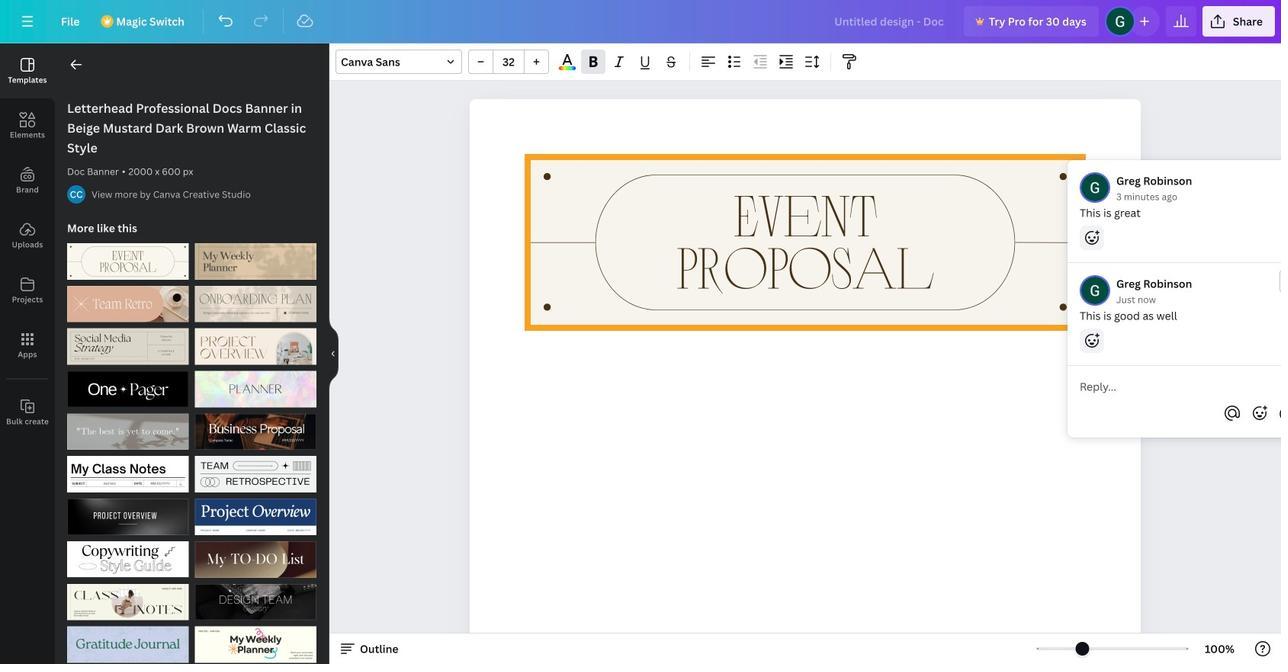 Task type: locate. For each thing, give the bounding box(es) containing it.
event/business proposal professional docs banner in beige dark brown warm classic style group
[[67, 234, 189, 280]]

group
[[468, 50, 549, 74]]

to-do list personal docs banner in brown white photocentric style group
[[195, 532, 316, 578]]

event/business proposal professional docs banner in beige dark brown warm classic style image
[[67, 243, 189, 280]]

design team glossary docs banner in black and white editorial style group
[[195, 575, 316, 620]]

color range image
[[559, 66, 576, 70]]

social media strategy professional docs banner in khaki black warm classic style image
[[67, 328, 189, 365]]

canva creative studio element
[[67, 185, 85, 204]]

class notes school docs banner in beige black warm classic style group
[[67, 575, 189, 620]]

list
[[1068, 160, 1281, 487]]

copywriting style guide docs banner in black and white editorial style group
[[67, 532, 189, 578]]

planner personal docs banner in ivory pink yellow playful abstract style group
[[195, 617, 316, 663]]

None text field
[[470, 99, 1141, 664]]

class notes school docs banner in beige black warm classic style image
[[67, 584, 189, 620]]

– – number field
[[498, 55, 519, 69]]

project overview/one-pager professional docs banner in beige brown warm classic style group
[[195, 319, 316, 365]]

onboarding plan professional docs banner in beige ash grey warm classic style image
[[195, 286, 316, 322]]

Reply draft. Add a reply or @mention. text field
[[1080, 378, 1281, 395]]

team retro professional docs banner in grey black sleek monochrome style group
[[195, 447, 316, 493]]

white holographic background planner docs banner group
[[195, 362, 316, 407]]



Task type: describe. For each thing, give the bounding box(es) containing it.
project overview/one-pager professional docs banner in black white sleek monochrome style group
[[67, 362, 189, 407]]

team retro professional docs banner in salmon tan warm classic style group
[[67, 277, 189, 322]]

canva creative studio image
[[67, 185, 85, 204]]

gratitude journal docs banner in light blue green vibrant professional style image
[[67, 627, 189, 663]]

side panel tab list
[[0, 43, 55, 440]]

interview preparations docs banner in beige black and white classic professional style group
[[67, 404, 189, 450]]

to-do list personal docs banner in brown white photocentric style image
[[195, 541, 316, 578]]

interview preparations docs banner in beige black and white classic professional style image
[[67, 414, 189, 450]]

copywriting style guide docs banner in black and white editorial style image
[[67, 541, 189, 578]]

project overview/one-pager professional docs banner in blue white traditional corporate style image
[[195, 499, 316, 535]]

planner personal docs banner in tan ash grey warm classic style image
[[195, 243, 316, 280]]

design team glossary docs banner in black and white editorial style image
[[195, 584, 316, 620]]

project overview/one-pager professional docs banner in beige brown warm classic style image
[[195, 328, 316, 365]]

social media strategy professional docs banner in khaki black warm classic style group
[[67, 319, 189, 365]]

event/business proposal professional docs banner in dark brown white photocentric style image
[[195, 414, 316, 450]]

event/business proposal professional docs banner in dark brown white photocentric style group
[[195, 404, 316, 450]]

Design title text field
[[822, 6, 958, 37]]

Zoom button
[[1195, 637, 1244, 661]]

black clean and minimalist project overview docs banner group
[[67, 490, 189, 535]]

black clean and minimalist project overview docs banner image
[[67, 499, 189, 535]]

class notes school docs banner in white black sleek monochrome style image
[[67, 456, 189, 493]]

project overview/one-pager professional docs banner in black white sleek monochrome style image
[[67, 371, 189, 407]]

onboarding plan professional docs banner in beige ash grey warm classic style group
[[195, 277, 316, 322]]

planner personal docs banner in ivory pink yellow playful abstract style image
[[195, 627, 316, 663]]

hide image
[[329, 317, 339, 390]]

project overview/one-pager professional docs banner in blue white traditional corporate style group
[[195, 490, 316, 535]]

planner personal docs banner in tan ash grey warm classic style group
[[195, 234, 316, 280]]

white holographic background planner docs banner image
[[195, 371, 316, 407]]

gratitude journal docs banner in light blue green vibrant professional style group
[[67, 617, 189, 663]]

main menu bar
[[0, 0, 1281, 43]]

team retro professional docs banner in grey black sleek monochrome style image
[[195, 456, 316, 493]]

class notes school docs banner in white black sleek monochrome style group
[[67, 447, 189, 493]]

team retro professional docs banner in salmon tan warm classic style image
[[67, 286, 189, 322]]



Task type: vqa. For each thing, say whether or not it's contained in the screenshot.
color range icon
yes



